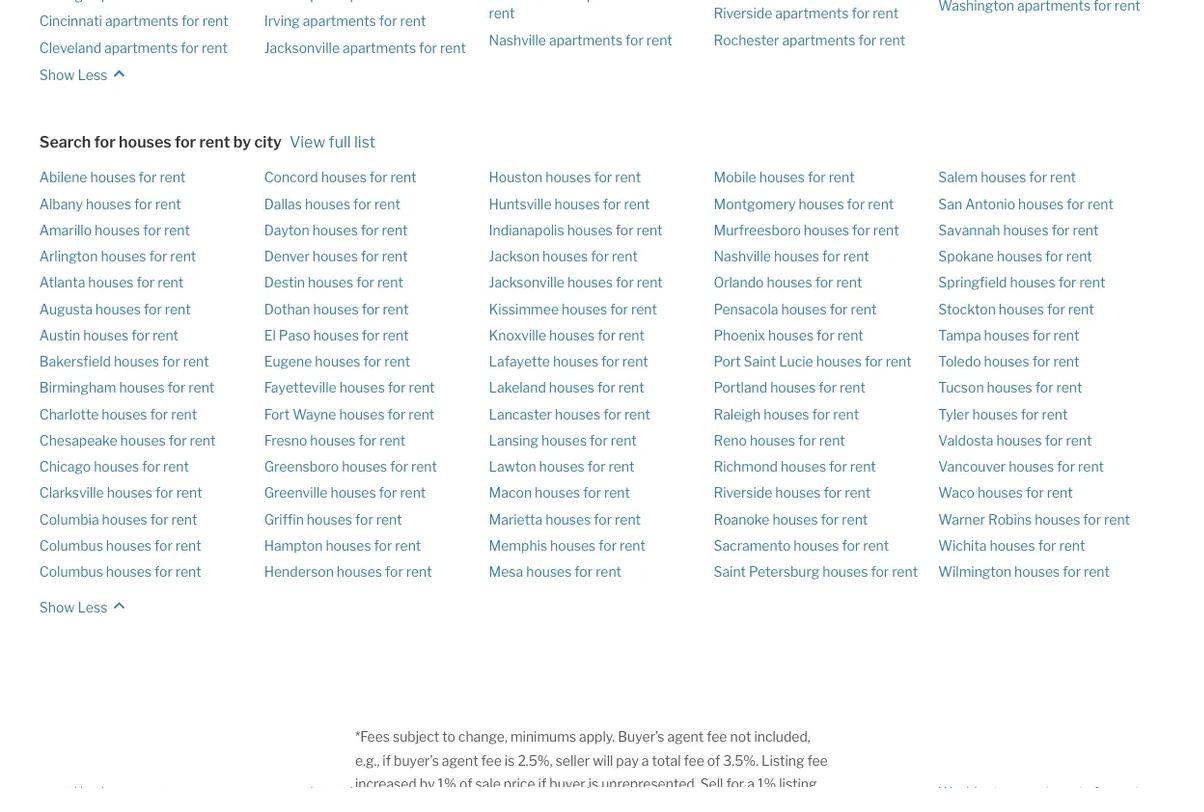 Task type: vqa. For each thing, say whether or not it's contained in the screenshot.
'Sacramento houses for rent' LINK at bottom for
yes



Task type: locate. For each thing, give the bounding box(es) containing it.
abilene houses for rent
[[39, 170, 186, 186]]

rent for cleveland apartments for rent link
[[202, 40, 228, 56]]

for for mobile houses for rent link
[[808, 170, 826, 186]]

0 vertical spatial of
[[707, 753, 720, 770]]

1 horizontal spatial a
[[747, 777, 755, 789]]

for for tucson houses for rent link
[[1035, 380, 1053, 397]]

houses for indianapolis houses for rent link
[[567, 222, 613, 239]]

for inside *fees subject to change, minimums apply. buyer's agent fee not included, e.g., if buyer's agent fee is 2.5%, seller will pay a total fee of 3.5%. listing fee increased by 1% of sale price if buyer is unrepresented. sell for a 1% listi
[[726, 777, 744, 789]]

fresno
[[264, 433, 307, 449]]

rent for springfield houses for rent link
[[1079, 275, 1105, 291]]

jacksonville apartments for rent link
[[264, 40, 466, 56]]

show less link down cleveland
[[39, 57, 131, 86]]

for for birmingham houses for rent link
[[168, 380, 186, 397]]

for for pensacola houses for rent link
[[830, 301, 848, 318]]

2 riverside from the top
[[714, 485, 772, 502]]

savannah
[[938, 222, 1000, 239]]

rent for the marietta houses for rent link
[[615, 512, 641, 528]]

0 vertical spatial riverside
[[714, 6, 772, 22]]

houses for arlington houses for rent link
[[101, 249, 146, 265]]

for for 'salem houses for rent' link
[[1029, 170, 1047, 186]]

2 1% from the left
[[758, 777, 776, 789]]

apartments down the 'riverside apartments for rent' link
[[782, 32, 856, 48]]

1 vertical spatial show
[[39, 600, 75, 616]]

cincinnati apartments for rent link
[[39, 14, 228, 30]]

0 vertical spatial columbus houses for rent link
[[39, 538, 201, 554]]

for inside murfreesboro apartments for rent
[[655, 0, 673, 4]]

1 vertical spatial columbus houses for rent
[[39, 564, 201, 581]]

1 horizontal spatial of
[[707, 753, 720, 770]]

2 less from the top
[[78, 600, 107, 616]]

1 vertical spatial if
[[538, 777, 547, 789]]

1 vertical spatial show less
[[39, 600, 107, 616]]

0 vertical spatial less
[[78, 68, 107, 84]]

murfreesboro apartments for rent
[[489, 0, 673, 22]]

rent for hampton houses for rent link
[[395, 538, 421, 554]]

riverside for riverside apartments for rent
[[714, 6, 772, 22]]

sacramento houses for rent link
[[714, 538, 889, 554]]

apartments down murfreesboro apartments for rent link at the top of page
[[549, 32, 623, 48]]

2 columbus from the top
[[39, 564, 103, 581]]

not
[[730, 730, 751, 746]]

rent for houston houses for rent link
[[615, 170, 641, 186]]

huntsville houses for rent link
[[489, 196, 650, 213]]

dothan houses for rent
[[264, 301, 409, 318]]

1 vertical spatial jacksonville
[[489, 275, 565, 291]]

0 horizontal spatial murfreesboro
[[489, 0, 576, 4]]

houses for nashville houses for rent link
[[774, 249, 819, 265]]

el paso houses for rent
[[264, 328, 409, 344]]

1 vertical spatial columbus
[[39, 564, 103, 581]]

for for "roanoke houses for rent" link
[[821, 512, 839, 528]]

rent for arlington houses for rent link
[[170, 249, 196, 265]]

houses for 'orlando houses for rent' link
[[767, 275, 812, 291]]

rent for reno houses for rent link
[[819, 433, 845, 449]]

riverside apartments for rent
[[714, 6, 899, 22]]

portland houses for rent
[[714, 380, 866, 397]]

houses for valdosta houses for rent link
[[997, 433, 1042, 449]]

augusta houses for rent
[[39, 301, 191, 318]]

0 vertical spatial show
[[39, 68, 75, 84]]

rent for murfreesboro houses for rent link at top
[[873, 222, 899, 239]]

kissimmee
[[489, 301, 559, 318]]

houses for sacramento houses for rent link
[[794, 538, 839, 554]]

0 horizontal spatial agent
[[442, 753, 478, 770]]

0 horizontal spatial by
[[233, 133, 251, 152]]

jacksonville houses for rent link
[[489, 275, 663, 291]]

orlando
[[714, 275, 764, 291]]

fayetteville houses for rent
[[264, 380, 435, 397]]

rent for the greensboro houses for rent link
[[411, 459, 437, 476]]

rent for wilmington houses for rent link
[[1084, 564, 1110, 581]]

1 vertical spatial of
[[459, 777, 472, 789]]

1 vertical spatial show less link
[[39, 590, 131, 619]]

apartments inside murfreesboro apartments for rent
[[579, 0, 652, 4]]

0 vertical spatial nashville
[[489, 32, 546, 48]]

murfreesboro down the montgomery
[[714, 222, 801, 239]]

indianapolis houses for rent
[[489, 222, 663, 239]]

less down columbia
[[78, 600, 107, 616]]

0 vertical spatial agent
[[667, 730, 704, 746]]

for for irving apartments for rent link
[[379, 14, 397, 30]]

houses for the richmond houses for rent "link"
[[781, 459, 826, 476]]

0 horizontal spatial 1%
[[438, 777, 456, 789]]

apartments down irving apartments for rent
[[343, 40, 416, 56]]

0 vertical spatial if
[[383, 753, 391, 770]]

lawton houses for rent
[[489, 459, 635, 476]]

riverside houses for rent
[[714, 485, 871, 502]]

show down columbia
[[39, 600, 75, 616]]

1 horizontal spatial murfreesboro
[[714, 222, 801, 239]]

houses for houston houses for rent link
[[546, 170, 591, 186]]

agent down to
[[442, 753, 478, 770]]

1 columbus houses for rent from the top
[[39, 538, 201, 554]]

1 vertical spatial columbus houses for rent link
[[39, 564, 201, 581]]

houses for lawton houses for rent link
[[539, 459, 585, 476]]

rent for tyler houses for rent link on the right
[[1042, 407, 1068, 423]]

nashville for nashville houses for rent
[[714, 249, 771, 265]]

0 horizontal spatial a
[[642, 753, 649, 770]]

apartments up cleveland apartments for rent link
[[105, 14, 179, 30]]

rent for spokane houses for rent link
[[1066, 249, 1092, 265]]

hampton houses for rent link
[[264, 538, 421, 554]]

for for reno houses for rent link
[[798, 433, 816, 449]]

for for lancaster houses for rent link
[[603, 407, 621, 423]]

nashville up orlando
[[714, 249, 771, 265]]

of
[[707, 753, 720, 770], [459, 777, 472, 789]]

show less link down columbia
[[39, 590, 131, 619]]

0 vertical spatial by
[[233, 133, 251, 152]]

riverside
[[714, 6, 772, 22], [714, 485, 772, 502]]

jacksonville apartments for rent
[[264, 40, 466, 56]]

0 horizontal spatial of
[[459, 777, 472, 789]]

wayne
[[293, 407, 336, 423]]

by down buyer's
[[420, 777, 435, 789]]

2 columbus houses for rent link from the top
[[39, 564, 201, 581]]

fayetteville
[[264, 380, 337, 397]]

for for nashville houses for rent link
[[822, 249, 840, 265]]

murfreesboro inside murfreesboro apartments for rent
[[489, 0, 576, 4]]

chicago houses for rent link
[[39, 459, 189, 476]]

houses for chicago houses for rent link
[[94, 459, 139, 476]]

1 vertical spatial is
[[588, 777, 599, 789]]

dallas houses for rent
[[264, 196, 400, 213]]

marietta houses for rent link
[[489, 512, 641, 528]]

dayton houses for rent link
[[264, 222, 408, 239]]

rent for abilene houses for rent link
[[160, 170, 186, 186]]

arlington houses for rent link
[[39, 249, 196, 265]]

rent for waco houses for rent link
[[1047, 485, 1073, 502]]

apartments down cincinnati apartments for rent link
[[104, 40, 178, 56]]

austin houses for rent
[[39, 328, 179, 344]]

rent for nashville houses for rent link
[[843, 249, 869, 265]]

houses for griffin houses for rent link
[[307, 512, 352, 528]]

houses for kissimmee houses for rent link
[[562, 301, 607, 318]]

rent for tampa houses for rent link
[[1053, 328, 1079, 344]]

1 show from the top
[[39, 68, 75, 84]]

1 1% from the left
[[438, 777, 456, 789]]

a right pay
[[642, 753, 649, 770]]

phoenix houses for rent link
[[714, 328, 864, 344]]

lafayette houses for rent
[[489, 354, 648, 370]]

mobile houses for rent link
[[714, 170, 855, 186]]

apartments for nashville
[[549, 32, 623, 48]]

for for wichita houses for rent link at the bottom right of the page
[[1038, 538, 1056, 554]]

clarksville houses for rent
[[39, 485, 202, 502]]

rochester apartments for rent link
[[714, 32, 905, 48]]

if right e.g.,
[[383, 753, 391, 770]]

saint
[[744, 354, 776, 370], [714, 564, 746, 581]]

apartments up jacksonville apartments for rent
[[303, 14, 376, 30]]

houses for montgomery houses for rent link at the top of the page
[[799, 196, 844, 213]]

is up price at the bottom of the page
[[505, 753, 515, 770]]

rent for columbia houses for rent link
[[171, 512, 197, 528]]

list
[[354, 133, 375, 152]]

1 vertical spatial a
[[747, 777, 755, 789]]

austin
[[39, 328, 80, 344]]

0 vertical spatial show less
[[39, 68, 107, 84]]

houses for pensacola houses for rent link
[[781, 301, 827, 318]]

3.5%.
[[723, 753, 759, 770]]

houses for "jacksonville houses for rent" link
[[567, 275, 613, 291]]

greenville
[[264, 485, 328, 502]]

for for riverside houses for rent link
[[824, 485, 842, 502]]

agent up total
[[667, 730, 704, 746]]

1 vertical spatial riverside
[[714, 485, 772, 502]]

rent for raleigh houses for rent link
[[833, 407, 859, 423]]

1 horizontal spatial if
[[538, 777, 547, 789]]

springfield houses for rent link
[[938, 275, 1105, 291]]

port saint lucie houses for rent
[[714, 354, 912, 370]]

show less link
[[39, 57, 131, 86], [39, 590, 131, 619]]

orlando houses for rent
[[714, 275, 862, 291]]

hampton houses for rent
[[264, 538, 421, 554]]

warner
[[938, 512, 985, 528]]

riverside up rochester
[[714, 6, 772, 22]]

waco houses for rent link
[[938, 485, 1073, 502]]

1 riverside from the top
[[714, 6, 772, 22]]

houses for springfield houses for rent link
[[1010, 275, 1056, 291]]

if down 2.5%,
[[538, 777, 547, 789]]

wilmington
[[938, 564, 1012, 581]]

columbus houses for rent link
[[39, 538, 201, 554], [39, 564, 201, 581]]

buyer's
[[394, 753, 439, 770]]

houston houses for rent
[[489, 170, 641, 186]]

0 horizontal spatial jacksonville
[[264, 40, 340, 56]]

houses for henderson houses for rent link
[[337, 564, 382, 581]]

for for lakeland houses for rent link
[[597, 380, 616, 397]]

houses for 'charlotte houses for rent' link
[[102, 407, 147, 423]]

nashville
[[489, 32, 546, 48], [714, 249, 771, 265]]

for for springfield houses for rent link
[[1058, 275, 1077, 291]]

by
[[233, 133, 251, 152], [420, 777, 435, 789]]

houses for "roanoke houses for rent" link
[[773, 512, 818, 528]]

of up 'sell'
[[707, 753, 720, 770]]

sacramento
[[714, 538, 791, 554]]

atlanta houses for rent
[[39, 275, 184, 291]]

houses for tucson houses for rent link
[[987, 380, 1032, 397]]

huntsville houses for rent
[[489, 196, 650, 213]]

houses for vancouver houses for rent link
[[1009, 459, 1054, 476]]

for for dayton houses for rent link
[[361, 222, 379, 239]]

roanoke houses for rent link
[[714, 512, 868, 528]]

saint up portland
[[744, 354, 776, 370]]

for for 'orlando houses for rent' link
[[815, 275, 833, 291]]

0 vertical spatial is
[[505, 753, 515, 770]]

springfield
[[938, 275, 1007, 291]]

tampa houses for rent link
[[938, 328, 1079, 344]]

tucson
[[938, 380, 984, 397]]

of left the sale
[[459, 777, 472, 789]]

rent for portland houses for rent link
[[840, 380, 866, 397]]

1 vertical spatial nashville
[[714, 249, 771, 265]]

orlando houses for rent link
[[714, 275, 862, 291]]

roanoke houses for rent
[[714, 512, 868, 528]]

for for the dallas houses for rent link
[[353, 196, 371, 213]]

for for spokane houses for rent link
[[1045, 249, 1063, 265]]

valdosta
[[938, 433, 994, 449]]

rent for birmingham houses for rent link
[[189, 380, 215, 397]]

1 horizontal spatial 1%
[[758, 777, 776, 789]]

nashville for nashville apartments for rent
[[489, 32, 546, 48]]

is
[[505, 753, 515, 770], [588, 777, 599, 789]]

antonio
[[965, 196, 1015, 213]]

fort wayne houses for rent link
[[264, 407, 435, 423]]

spokane
[[938, 249, 994, 265]]

rent for vancouver houses for rent link
[[1078, 459, 1104, 476]]

fee right total
[[684, 753, 704, 770]]

rent for macon houses for rent link
[[604, 485, 630, 502]]

sell
[[700, 777, 723, 789]]

macon houses for rent
[[489, 485, 630, 502]]

columbus houses for rent
[[39, 538, 201, 554], [39, 564, 201, 581]]

1 vertical spatial less
[[78, 600, 107, 616]]

apartments for cincinnati
[[105, 14, 179, 30]]

tyler
[[938, 407, 970, 423]]

rent for chicago houses for rent link
[[163, 459, 189, 476]]

apartments for cleveland
[[104, 40, 178, 56]]

1 vertical spatial murfreesboro
[[714, 222, 801, 239]]

clarksville
[[39, 485, 104, 502]]

1 columbus houses for rent link from the top
[[39, 538, 201, 554]]

1 horizontal spatial is
[[588, 777, 599, 789]]

1% down listing
[[758, 777, 776, 789]]

0 vertical spatial jacksonville
[[264, 40, 340, 56]]

jackson
[[489, 249, 540, 265]]

is down will
[[588, 777, 599, 789]]

saint down sacramento
[[714, 564, 746, 581]]

valdosta houses for rent
[[938, 433, 1092, 449]]

for for portland houses for rent link
[[819, 380, 837, 397]]

valdosta houses for rent link
[[938, 433, 1092, 449]]

price
[[504, 777, 535, 789]]

1 horizontal spatial jacksonville
[[489, 275, 565, 291]]

2 columbus houses for rent from the top
[[39, 564, 201, 581]]

jackson houses for rent
[[489, 249, 638, 265]]

1 horizontal spatial nashville
[[714, 249, 771, 265]]

2 show less from the top
[[39, 600, 107, 616]]

fee right listing
[[807, 753, 828, 770]]

for for stockton houses for rent link
[[1047, 301, 1065, 318]]

for for fresno houses for rent link
[[359, 433, 377, 449]]

tyler houses for rent
[[938, 407, 1068, 423]]

apartments for riverside
[[775, 6, 849, 22]]

apartments up rochester apartments for rent at the top right
[[775, 6, 849, 22]]

0 vertical spatial murfreesboro
[[489, 0, 576, 4]]

show less down cleveland
[[39, 68, 107, 84]]

houses for austin houses for rent 'link'
[[83, 328, 129, 344]]

1 horizontal spatial by
[[420, 777, 435, 789]]

houses for spokane houses for rent link
[[997, 249, 1042, 265]]

murfreesboro up nashville apartments for rent link
[[489, 0, 576, 4]]

apartments for rochester
[[782, 32, 856, 48]]

1% down buyer's
[[438, 777, 456, 789]]

jacksonville up the kissimmee
[[489, 275, 565, 291]]

0 horizontal spatial nashville
[[489, 32, 546, 48]]

0 vertical spatial columbus
[[39, 538, 103, 554]]

rent for austin houses for rent 'link'
[[153, 328, 179, 344]]

for for the richmond houses for rent "link"
[[829, 459, 847, 476]]

rent inside murfreesboro apartments for rent
[[489, 6, 515, 22]]

houses for macon houses for rent link
[[535, 485, 580, 502]]

show down cleveland
[[39, 68, 75, 84]]

rent for valdosta houses for rent link
[[1066, 433, 1092, 449]]

mesa
[[489, 564, 523, 581]]

0 vertical spatial columbus houses for rent
[[39, 538, 201, 554]]

rent for huntsville houses for rent link
[[624, 196, 650, 213]]

1 vertical spatial by
[[420, 777, 435, 789]]

a down 3.5%. at right
[[747, 777, 755, 789]]

0 horizontal spatial if
[[383, 753, 391, 770]]

houses for the "clarksville houses for rent" link
[[107, 485, 152, 502]]

amarillo
[[39, 222, 92, 239]]

rent for henderson houses for rent link
[[406, 564, 432, 581]]

dallas
[[264, 196, 302, 213]]

nashville down murfreesboro apartments for rent link at the top of page
[[489, 32, 546, 48]]

apartments up nashville apartments for rent link
[[579, 0, 652, 4]]

0 vertical spatial show less link
[[39, 57, 131, 86]]

show less down columbia
[[39, 600, 107, 616]]

houses for riverside houses for rent link
[[775, 485, 821, 502]]

1 show less link from the top
[[39, 57, 131, 86]]

jacksonville down irving
[[264, 40, 340, 56]]

by inside *fees subject to change, minimums apply. buyer's agent fee not included, e.g., if buyer's agent fee is 2.5%, seller will pay a total fee of 3.5%. listing fee increased by 1% of sale price if buyer is unrepresented. sell for a 1% listi
[[420, 777, 435, 789]]

lansing houses for rent
[[489, 433, 637, 449]]

2 show from the top
[[39, 600, 75, 616]]

by left city
[[233, 133, 251, 152]]

less down cleveland
[[78, 68, 107, 84]]

show for second show less link from the bottom
[[39, 68, 75, 84]]

for for waco houses for rent link
[[1026, 485, 1044, 502]]

riverside up roanoke
[[714, 485, 772, 502]]



Task type: describe. For each thing, give the bounding box(es) containing it.
knoxville
[[489, 328, 546, 344]]

for for murfreesboro houses for rent link at top
[[852, 222, 870, 239]]

houses for murfreesboro houses for rent link at top
[[804, 222, 849, 239]]

saint petersburg houses for rent link
[[714, 564, 918, 581]]

riverside houses for rent link
[[714, 485, 871, 502]]

lansing houses for rent link
[[489, 433, 637, 449]]

murfreesboro houses for rent
[[714, 222, 899, 239]]

salem
[[938, 170, 978, 186]]

for for the toledo houses for rent link
[[1032, 354, 1051, 370]]

houses for chesapeake houses for rent 'link'
[[120, 433, 166, 449]]

for for rochester apartments for rent link at the right top of the page
[[858, 32, 877, 48]]

dallas houses for rent link
[[264, 196, 400, 213]]

rent for "jacksonville houses for rent" link
[[637, 275, 663, 291]]

for for the bakersfield houses for rent link
[[162, 354, 180, 370]]

arlington houses for rent
[[39, 249, 196, 265]]

stockton houses for rent link
[[938, 301, 1094, 318]]

warner robins houses for rent
[[938, 512, 1130, 528]]

houses for the marietta houses for rent link
[[546, 512, 591, 528]]

houses for greenville houses for rent link
[[331, 485, 376, 502]]

saint petersburg houses for rent
[[714, 564, 918, 581]]

lawton
[[489, 459, 536, 476]]

stockton houses for rent
[[938, 301, 1094, 318]]

for for savannah houses for rent link
[[1052, 222, 1070, 239]]

griffin houses for rent link
[[264, 512, 402, 528]]

indianapolis houses for rent link
[[489, 222, 663, 239]]

fee up the sale
[[481, 753, 502, 770]]

for for montgomery houses for rent link at the top of the page
[[847, 196, 865, 213]]

tucson houses for rent link
[[938, 380, 1082, 397]]

1 horizontal spatial agent
[[667, 730, 704, 746]]

pensacola houses for rent link
[[714, 301, 877, 318]]

for for eugene houses for rent link
[[363, 354, 381, 370]]

rent for the "clarksville houses for rent" link
[[176, 485, 202, 502]]

houses for destin houses for rent link
[[308, 275, 353, 291]]

montgomery houses for rent link
[[714, 196, 894, 213]]

salem houses for rent
[[938, 170, 1076, 186]]

rent for greenville houses for rent link
[[400, 485, 426, 502]]

houses for the greensboro houses for rent link
[[342, 459, 387, 476]]

fee left not
[[707, 730, 727, 746]]

wilmington houses for rent link
[[938, 564, 1110, 581]]

birmingham houses for rent link
[[39, 380, 215, 397]]

houses for columbia houses for rent link
[[102, 512, 147, 528]]

rent for lansing houses for rent link
[[611, 433, 637, 449]]

raleigh houses for rent link
[[714, 407, 859, 423]]

dayton houses for rent
[[264, 222, 408, 239]]

rent for sacramento houses for rent link
[[863, 538, 889, 554]]

for for phoenix houses for rent link
[[817, 328, 835, 344]]

rent for mesa houses for rent link
[[596, 564, 622, 581]]

macon
[[489, 485, 532, 502]]

change,
[[458, 730, 508, 746]]

2 show less link from the top
[[39, 590, 131, 619]]

houses for "amarillo houses for rent" link
[[95, 222, 140, 239]]

view full list link
[[290, 133, 375, 152]]

for for cincinnati apartments for rent link
[[181, 14, 200, 30]]

richmond houses for rent
[[714, 459, 876, 476]]

1 show less from the top
[[39, 68, 107, 84]]

amarillo houses for rent
[[39, 222, 190, 239]]

for for kissimmee houses for rent link
[[610, 301, 628, 318]]

memphis houses for rent
[[489, 538, 646, 554]]

nashville houses for rent link
[[714, 249, 869, 265]]

for for tyler houses for rent link on the right
[[1021, 407, 1039, 423]]

destin houses for rent link
[[264, 275, 403, 291]]

for for houston houses for rent link
[[594, 170, 612, 186]]

warner robins houses for rent link
[[938, 512, 1130, 528]]

0 horizontal spatial is
[[505, 753, 515, 770]]

mobile
[[714, 170, 756, 186]]

search for houses for rent by city view full list
[[39, 133, 375, 152]]

listing
[[762, 753, 804, 770]]

houses for reno houses for rent link
[[750, 433, 795, 449]]

for for arlington houses for rent link
[[149, 249, 167, 265]]

columbia
[[39, 512, 99, 528]]

rent for lakeland houses for rent link
[[618, 380, 644, 397]]

destin
[[264, 275, 305, 291]]

dothan houses for rent link
[[264, 301, 409, 318]]

concord houses for rent link
[[264, 170, 416, 186]]

houses for the toledo houses for rent link
[[984, 354, 1030, 370]]

rent for "amarillo houses for rent" link
[[164, 222, 190, 239]]

rent for the toledo houses for rent link
[[1053, 354, 1079, 370]]

toledo houses for rent
[[938, 354, 1079, 370]]

houses for 'salem houses for rent' link
[[981, 170, 1026, 186]]

richmond
[[714, 459, 778, 476]]

total
[[652, 753, 681, 770]]

riverside apartments for rent link
[[714, 6, 899, 22]]

columbus houses for rent for 2nd columbus houses for rent link from the top
[[39, 564, 201, 581]]

2.5%,
[[518, 753, 553, 770]]

for for henderson houses for rent link
[[385, 564, 403, 581]]

cleveland apartments for rent link
[[39, 40, 228, 56]]

1 vertical spatial saint
[[714, 564, 746, 581]]

houses for dayton houses for rent link
[[312, 222, 358, 239]]

for for atlanta houses for rent link
[[137, 275, 155, 291]]

rent for jackson houses for rent link
[[612, 249, 638, 265]]

rent for irving apartments for rent link
[[400, 14, 426, 30]]

henderson houses for rent link
[[264, 564, 432, 581]]

birmingham houses for rent
[[39, 380, 215, 397]]

san
[[938, 196, 962, 213]]

lucie
[[779, 354, 813, 370]]

for for "jacksonville apartments for rent" link
[[419, 40, 437, 56]]

houses for albany houses for rent link
[[86, 196, 131, 213]]

for for lawton houses for rent link
[[588, 459, 606, 476]]

salem houses for rent link
[[938, 170, 1076, 186]]

1 less from the top
[[78, 68, 107, 84]]

houses for the dallas houses for rent link
[[305, 196, 350, 213]]

concord houses for rent
[[264, 170, 416, 186]]

columbia houses for rent
[[39, 512, 197, 528]]

paso
[[279, 328, 310, 344]]

fort wayne houses for rent
[[264, 407, 435, 423]]

rochester
[[714, 32, 779, 48]]

murfreesboro for murfreesboro houses for rent
[[714, 222, 801, 239]]

tampa
[[938, 328, 981, 344]]

albany
[[39, 196, 83, 213]]

0 vertical spatial saint
[[744, 354, 776, 370]]

rent for the bakersfield houses for rent link
[[183, 354, 209, 370]]

houses for fayetteville houses for rent link
[[339, 380, 385, 397]]

houses for hampton houses for rent link
[[326, 538, 371, 554]]

for for valdosta houses for rent link
[[1045, 433, 1063, 449]]

tucson houses for rent
[[938, 380, 1082, 397]]

griffin
[[264, 512, 304, 528]]

waco houses for rent
[[938, 485, 1073, 502]]

houses for denver houses for rent link at top
[[313, 249, 358, 265]]

to
[[442, 730, 455, 746]]

for for "amarillo houses for rent" link
[[143, 222, 161, 239]]

for for huntsville houses for rent link
[[603, 196, 621, 213]]

1 vertical spatial agent
[[442, 753, 478, 770]]

rent for augusta houses for rent link
[[165, 301, 191, 318]]

savannah houses for rent
[[938, 222, 1099, 239]]

for for columbia houses for rent link
[[150, 512, 168, 528]]

rent for dayton houses for rent link
[[382, 222, 408, 239]]

houses for knoxville houses for rent link
[[549, 328, 595, 344]]

fort
[[264, 407, 290, 423]]

sale
[[475, 777, 501, 789]]

houses for abilene houses for rent link
[[90, 170, 136, 186]]

included,
[[754, 730, 811, 746]]

houses for augusta houses for rent link
[[95, 301, 141, 318]]

rent for cincinnati apartments for rent link
[[202, 14, 228, 30]]

houses for lakeland houses for rent link
[[549, 380, 595, 397]]

rent for fayetteville houses for rent link
[[409, 380, 435, 397]]

houses for eugene houses for rent link
[[315, 354, 360, 370]]

for for dothan houses for rent link
[[362, 301, 380, 318]]

houses for the 'concord houses for rent' link
[[321, 170, 367, 186]]

rent for lawton houses for rent link
[[609, 459, 635, 476]]

toledo
[[938, 354, 981, 370]]

1 columbus from the top
[[39, 538, 103, 554]]

hampton
[[264, 538, 323, 554]]

concord
[[264, 170, 318, 186]]

wichita houses for rent link
[[938, 538, 1085, 554]]

apartments for murfreesboro
[[579, 0, 652, 4]]

rent for indianapolis houses for rent link
[[637, 222, 663, 239]]

wichita
[[938, 538, 987, 554]]

rent for 'charlotte houses for rent' link
[[171, 407, 197, 423]]

rent for savannah houses for rent link
[[1073, 222, 1099, 239]]

montgomery houses for rent
[[714, 196, 894, 213]]

chesapeake
[[39, 433, 117, 449]]

dothan
[[264, 301, 310, 318]]

rent for albany houses for rent link
[[155, 196, 181, 213]]

0 vertical spatial a
[[642, 753, 649, 770]]

rent for kissimmee houses for rent link
[[631, 301, 657, 318]]

rent for "lafayette houses for rent" link
[[622, 354, 648, 370]]

rent for pensacola houses for rent link
[[851, 301, 877, 318]]

houses for wilmington houses for rent link
[[1014, 564, 1060, 581]]

jacksonville houses for rent
[[489, 275, 663, 291]]

show for first show less link from the bottom of the page
[[39, 600, 75, 616]]

waco
[[938, 485, 975, 502]]

minimums
[[510, 730, 576, 746]]

full
[[329, 133, 351, 152]]

cincinnati apartments for rent
[[39, 14, 228, 30]]

austin houses for rent link
[[39, 328, 179, 344]]

view
[[290, 133, 325, 152]]

rent for the 'riverside apartments for rent' link
[[873, 6, 899, 22]]

atlanta
[[39, 275, 85, 291]]

houses for huntsville houses for rent link
[[555, 196, 600, 213]]

rent for montgomery houses for rent link at the top of the page
[[868, 196, 894, 213]]

houses for jackson houses for rent link
[[543, 249, 588, 265]]

pensacola
[[714, 301, 778, 318]]

for for albany houses for rent link
[[134, 196, 152, 213]]

indianapolis
[[489, 222, 564, 239]]

will
[[593, 753, 613, 770]]

chesapeake houses for rent
[[39, 433, 216, 449]]

columbia houses for rent link
[[39, 512, 197, 528]]

city
[[254, 133, 282, 152]]

lancaster houses for rent link
[[489, 407, 650, 423]]



